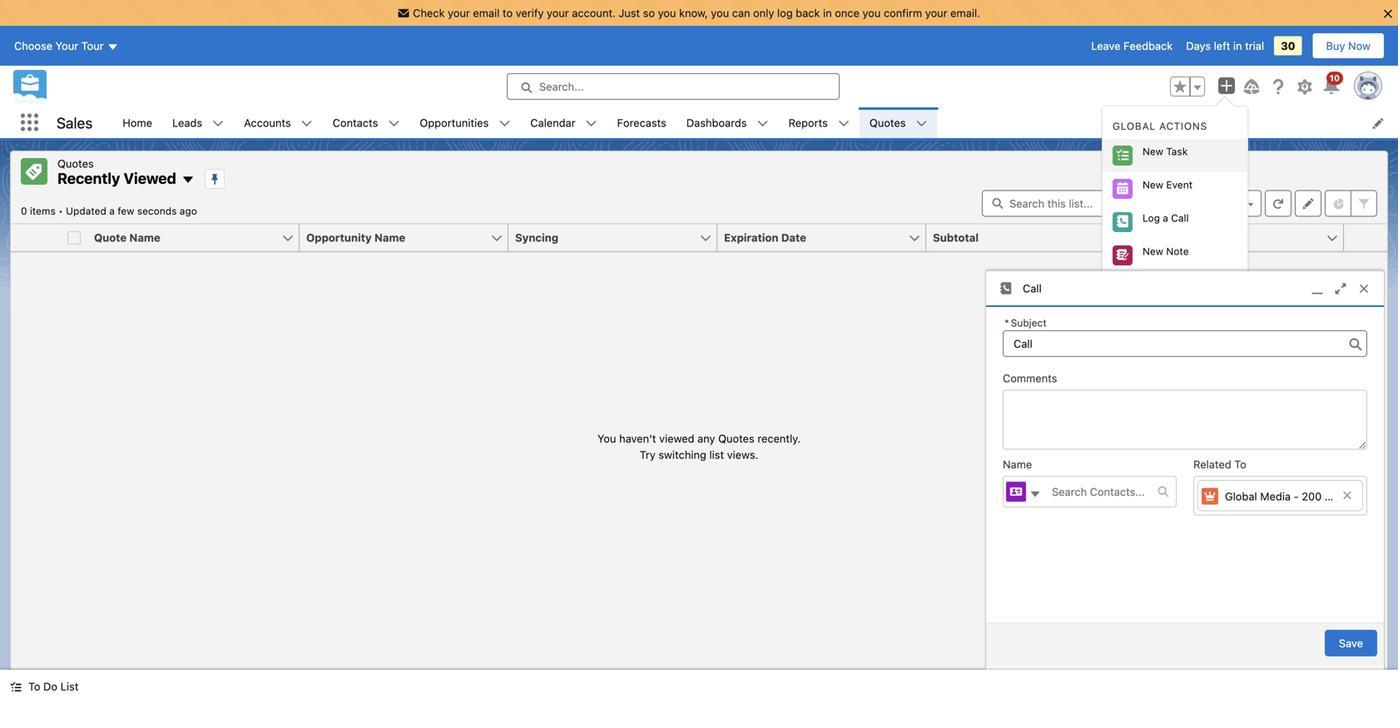 Task type: locate. For each thing, give the bounding box(es) containing it.
2 new from the top
[[1143, 179, 1164, 191]]

you right so
[[658, 7, 676, 19]]

quotes inside you haven't viewed any quotes recently. try switching list views.
[[719, 432, 755, 445]]

know,
[[679, 7, 708, 19]]

event
[[1167, 179, 1193, 191]]

global media - 200 widgets (samp
[[1226, 491, 1399, 503]]

new left "lead"
[[1143, 345, 1164, 357]]

global
[[1113, 120, 1156, 132], [1226, 491, 1258, 503]]

check
[[413, 7, 445, 19]]

global inside "global media - 200 widgets (samp" link
[[1226, 491, 1258, 503]]

quotes link
[[860, 107, 916, 138]]

recently viewed|quotes|list view element
[[10, 151, 1389, 670]]

list containing home
[[113, 107, 1399, 138]]

text default image inside contacts list item
[[388, 118, 400, 130]]

opportunity
[[306, 231, 372, 244], [1167, 312, 1223, 324]]

status
[[598, 431, 801, 463]]

left
[[1214, 40, 1231, 52]]

buy now
[[1327, 40, 1371, 52]]

opportunity inside button
[[306, 231, 372, 244]]

0 horizontal spatial a
[[109, 205, 115, 217]]

global media - 200 widgets (samp link
[[1198, 480, 1399, 512]]

your
[[56, 40, 78, 52]]

new left note
[[1143, 246, 1164, 257]]

opportunities
[[420, 117, 489, 129]]

text default image inside calendar list item
[[586, 118, 597, 130]]

text default image for opportunities
[[499, 118, 511, 130]]

None search field
[[982, 190, 1182, 217]]

reports link
[[779, 107, 838, 138]]

quotes down sales
[[57, 157, 94, 170]]

quote name element
[[87, 224, 310, 252]]

text default image inside accounts list item
[[301, 118, 313, 130]]

0 horizontal spatial opportunity
[[306, 231, 372, 244]]

viewed
[[124, 169, 176, 187]]

1 vertical spatial in
[[1234, 40, 1243, 52]]

forecasts
[[617, 117, 667, 129]]

0 horizontal spatial call
[[1023, 282, 1042, 295]]

0 horizontal spatial global
[[1113, 120, 1156, 132]]

2 vertical spatial quotes
[[719, 432, 755, 445]]

text default image inside to do list button
[[10, 682, 22, 693]]

new up new lead
[[1143, 312, 1164, 324]]

quotes inside list item
[[870, 117, 906, 129]]

3 you from the left
[[863, 7, 881, 19]]

you
[[658, 7, 676, 19], [711, 7, 729, 19], [863, 7, 881, 19]]

account.
[[572, 7, 616, 19]]

call inside dialog
[[1023, 282, 1042, 295]]

4 new from the top
[[1143, 312, 1164, 324]]

1 horizontal spatial your
[[547, 7, 569, 19]]

to left do
[[28, 681, 40, 693]]

subtotal
[[933, 231, 979, 244]]

global up new task
[[1113, 120, 1156, 132]]

a inside log a call link
[[1163, 212, 1169, 224]]

new inside new note link
[[1143, 246, 1164, 257]]

quotes right reports list item
[[870, 117, 906, 129]]

choose your tour button
[[13, 33, 119, 59]]

text default image
[[212, 118, 224, 130], [757, 118, 769, 130], [1158, 486, 1170, 498], [1030, 489, 1042, 501]]

0 vertical spatial in
[[823, 7, 832, 19]]

new inside new lead link
[[1143, 345, 1164, 357]]

you right once
[[863, 7, 881, 19]]

name inside call dialog
[[1003, 458, 1033, 471]]

1 vertical spatial global
[[1226, 491, 1258, 503]]

trial
[[1246, 40, 1265, 52]]

to right related
[[1235, 458, 1247, 471]]

None text field
[[1003, 331, 1368, 357]]

text default image left reports link
[[757, 118, 769, 130]]

new lead
[[1143, 345, 1190, 357]]

leave feedback link
[[1092, 40, 1173, 52]]

1 your from the left
[[448, 7, 470, 19]]

5 new from the top
[[1143, 345, 1164, 357]]

2 horizontal spatial quotes
[[870, 117, 906, 129]]

10
[[1330, 73, 1340, 83]]

2 your from the left
[[547, 7, 569, 19]]

calendar list item
[[521, 107, 607, 138]]

global for global media - 200 widgets (samp
[[1226, 491, 1258, 503]]

global actions
[[1113, 120, 1208, 132]]

lead
[[1167, 345, 1190, 357]]

1 vertical spatial quotes
[[57, 157, 94, 170]]

related
[[1194, 458, 1232, 471]]

quotes up views.
[[719, 432, 755, 445]]

0 vertical spatial call
[[1172, 212, 1189, 224]]

status containing you haven't viewed any quotes recently.
[[598, 431, 801, 463]]

list
[[113, 107, 1399, 138]]

subtotal element
[[927, 224, 1146, 252]]

views.
[[727, 449, 759, 461]]

new left task
[[1143, 146, 1164, 157]]

tour
[[81, 40, 104, 52]]

menu
[[1103, 113, 1248, 372]]

a
[[109, 205, 115, 217], [1163, 212, 1169, 224]]

calendar link
[[521, 107, 586, 138]]

your left "email"
[[448, 7, 470, 19]]

call up subject
[[1023, 282, 1042, 295]]

0 horizontal spatial name
[[129, 231, 160, 244]]

1 horizontal spatial name
[[375, 231, 406, 244]]

text default image right the leads
[[212, 118, 224, 130]]

opportunity name
[[306, 231, 406, 244]]

text default image
[[301, 118, 313, 130], [388, 118, 400, 130], [499, 118, 511, 130], [586, 118, 597, 130], [838, 118, 850, 130], [916, 118, 928, 130], [181, 173, 195, 187], [10, 682, 22, 693]]

new for new lead
[[1143, 345, 1164, 357]]

cell inside recently viewed|quotes|list view "element"
[[61, 224, 87, 252]]

1 horizontal spatial quotes
[[719, 432, 755, 445]]

text default image inside quotes list item
[[916, 118, 928, 130]]

10 button
[[1322, 72, 1344, 97]]

0 vertical spatial quotes
[[870, 117, 906, 129]]

total price element
[[1136, 224, 1355, 252]]

expiration date element
[[718, 224, 937, 252]]

group
[[1171, 77, 1206, 97]]

new inside new opportunity link
[[1143, 312, 1164, 324]]

text default image right 'contacts' icon
[[1030, 489, 1042, 501]]

name
[[129, 231, 160, 244], [375, 231, 406, 244], [1003, 458, 1033, 471]]

leave feedback
[[1092, 40, 1173, 52]]

global left media
[[1226, 491, 1258, 503]]

your
[[448, 7, 470, 19], [547, 7, 569, 19], [926, 7, 948, 19]]

new left the event
[[1143, 179, 1164, 191]]

new inside new task 'link'
[[1143, 146, 1164, 157]]

text default image inside 'opportunities' list item
[[499, 118, 511, 130]]

none search field inside recently viewed|quotes|list view "element"
[[982, 190, 1182, 217]]

Comments text field
[[1003, 390, 1368, 450]]

2 horizontal spatial your
[[926, 7, 948, 19]]

email
[[473, 7, 500, 19]]

can
[[732, 7, 751, 19]]

search...
[[540, 80, 584, 93]]

3 new from the top
[[1143, 246, 1164, 257]]

a left few on the top left of the page
[[109, 205, 115, 217]]

dashboards list item
[[677, 107, 779, 138]]

text default image inside reports list item
[[838, 118, 850, 130]]

0
[[21, 205, 27, 217]]

new task link
[[1103, 139, 1248, 172]]

200
[[1302, 491, 1322, 503]]

Name text field
[[1042, 477, 1158, 507]]

1 vertical spatial to
[[28, 681, 40, 693]]

text default image down comments text field
[[1158, 486, 1170, 498]]

new note link
[[1103, 239, 1248, 272]]

0 items • updated a few seconds ago
[[21, 205, 197, 217]]

new opportunity
[[1143, 312, 1223, 324]]

0 horizontal spatial your
[[448, 7, 470, 19]]

to
[[1235, 458, 1247, 471], [28, 681, 40, 693]]

new
[[1143, 146, 1164, 157], [1143, 179, 1164, 191], [1143, 246, 1164, 257], [1143, 312, 1164, 324], [1143, 345, 1164, 357]]

status inside recently viewed|quotes|list view "element"
[[598, 431, 801, 463]]

0 horizontal spatial to
[[28, 681, 40, 693]]

expiration date
[[724, 231, 807, 244]]

widgets
[[1325, 491, 1367, 503]]

calendar
[[531, 117, 576, 129]]

related to
[[1194, 458, 1247, 471]]

confirm
[[884, 7, 923, 19]]

new task
[[1143, 146, 1188, 157]]

back
[[796, 7, 820, 19]]

in right the back
[[823, 7, 832, 19]]

syncing
[[515, 231, 559, 244]]

1 vertical spatial call
[[1023, 282, 1042, 295]]

2 horizontal spatial you
[[863, 7, 881, 19]]

1 horizontal spatial you
[[711, 7, 729, 19]]

your right verify
[[547, 7, 569, 19]]

-
[[1294, 491, 1299, 503]]

contacts list item
[[323, 107, 410, 138]]

a right log
[[1163, 212, 1169, 224]]

new for new task
[[1143, 146, 1164, 157]]

call
[[1172, 212, 1189, 224], [1023, 282, 1042, 295]]

home link
[[113, 107, 162, 138]]

quote name
[[94, 231, 160, 244]]

1 horizontal spatial a
[[1163, 212, 1169, 224]]

1 new from the top
[[1143, 146, 1164, 157]]

your left email.
[[926, 7, 948, 19]]

you left the can
[[711, 7, 729, 19]]

1 horizontal spatial global
[[1226, 491, 1258, 503]]

0 vertical spatial global
[[1113, 120, 1156, 132]]

new inside new event link
[[1143, 179, 1164, 191]]

0 vertical spatial to
[[1235, 458, 1247, 471]]

2 horizontal spatial name
[[1003, 458, 1033, 471]]

dashboards link
[[677, 107, 757, 138]]

opportunities link
[[410, 107, 499, 138]]

0 vertical spatial opportunity
[[306, 231, 372, 244]]

subtotal button
[[927, 224, 1117, 251]]

menu containing global actions
[[1103, 113, 1248, 372]]

ago
[[180, 205, 197, 217]]

0 horizontal spatial in
[[823, 7, 832, 19]]

cell
[[61, 224, 87, 252]]

1 horizontal spatial opportunity
[[1167, 312, 1223, 324]]

0 horizontal spatial you
[[658, 7, 676, 19]]

call right log
[[1172, 212, 1189, 224]]

1 horizontal spatial to
[[1235, 458, 1247, 471]]

in right left
[[1234, 40, 1243, 52]]



Task type: vqa. For each thing, say whether or not it's contained in the screenshot.
only
yes



Task type: describe. For each thing, give the bounding box(es) containing it.
email.
[[951, 7, 981, 19]]

log
[[1143, 212, 1161, 224]]

log a call link
[[1103, 206, 1248, 239]]

new event
[[1143, 179, 1193, 191]]

few
[[118, 205, 134, 217]]

actions
[[1160, 120, 1208, 132]]

2 you from the left
[[711, 7, 729, 19]]

1 horizontal spatial call
[[1172, 212, 1189, 224]]

forecasts link
[[607, 107, 677, 138]]

text default image inside leads "list item"
[[212, 118, 224, 130]]

1 you from the left
[[658, 7, 676, 19]]

leads link
[[162, 107, 212, 138]]

reports list item
[[779, 107, 860, 138]]

choose
[[14, 40, 53, 52]]

a inside recently viewed|quotes|list view "element"
[[109, 205, 115, 217]]

leads list item
[[162, 107, 234, 138]]

leave
[[1092, 40, 1121, 52]]

to inside button
[[28, 681, 40, 693]]

try
[[640, 449, 656, 461]]

just
[[619, 7, 640, 19]]

Search Recently Viewed list view. search field
[[982, 190, 1182, 217]]

now
[[1349, 40, 1371, 52]]

* subject
[[1005, 317, 1047, 329]]

quote name button
[[87, 224, 281, 251]]

text default image for reports
[[838, 118, 850, 130]]

expiration date button
[[718, 224, 908, 251]]

updated
[[66, 205, 106, 217]]

0 horizontal spatial quotes
[[57, 157, 94, 170]]

syncing button
[[509, 224, 699, 251]]

new note
[[1143, 246, 1189, 257]]

text default image for quotes
[[916, 118, 928, 130]]

recently viewed status
[[21, 205, 66, 217]]

quotes list item
[[860, 107, 938, 138]]

name for quote name
[[129, 231, 160, 244]]

task
[[1167, 146, 1188, 157]]

log
[[778, 7, 793, 19]]

text default image for contacts
[[388, 118, 400, 130]]

new for new note
[[1143, 246, 1164, 257]]

feedback
[[1124, 40, 1173, 52]]

so
[[643, 7, 655, 19]]

new opportunity link
[[1103, 305, 1248, 339]]

you
[[598, 432, 617, 445]]

1 vertical spatial opportunity
[[1167, 312, 1223, 324]]

recently
[[57, 169, 120, 187]]

search... button
[[507, 73, 840, 100]]

reports
[[789, 117, 828, 129]]

new event link
[[1103, 172, 1248, 206]]

subject
[[1011, 317, 1047, 329]]

contacts image
[[1007, 482, 1027, 502]]

choose your tour
[[14, 40, 104, 52]]

switching
[[659, 449, 707, 461]]

haven't
[[619, 432, 656, 445]]

name for opportunity name
[[375, 231, 406, 244]]

accounts list item
[[234, 107, 323, 138]]

(samp
[[1370, 491, 1399, 503]]

item number element
[[11, 224, 61, 252]]

action image
[[1345, 224, 1388, 251]]

new for new opportunity
[[1143, 312, 1164, 324]]

list
[[60, 681, 79, 693]]

contacts
[[333, 117, 378, 129]]

sales
[[57, 114, 93, 132]]

quotes image
[[21, 158, 47, 185]]

*
[[1005, 317, 1010, 329]]

seconds
[[137, 205, 177, 217]]

action element
[[1345, 224, 1388, 252]]

do
[[43, 681, 57, 693]]

items
[[30, 205, 56, 217]]

list view controls image
[[1186, 190, 1222, 217]]

to
[[503, 7, 513, 19]]

days
[[1187, 40, 1211, 52]]

verify
[[516, 7, 544, 19]]

text default image inside dashboards list item
[[757, 118, 769, 130]]

log a call
[[1143, 212, 1189, 224]]

buy
[[1327, 40, 1346, 52]]

text default image for accounts
[[301, 118, 313, 130]]

home
[[123, 117, 152, 129]]

list
[[710, 449, 724, 461]]

buy now button
[[1313, 33, 1385, 59]]

check your email to verify your account. just so you know, you can only log back in once you confirm your email.
[[413, 7, 981, 19]]

recently.
[[758, 432, 801, 445]]

new for new event
[[1143, 179, 1164, 191]]

syncing element
[[509, 224, 728, 252]]

3 your from the left
[[926, 7, 948, 19]]

recently viewed
[[57, 169, 176, 187]]

opportunity name button
[[300, 224, 490, 251]]

accounts link
[[234, 107, 301, 138]]

leads
[[172, 117, 202, 129]]

to do list button
[[0, 670, 89, 704]]

to inside call dialog
[[1235, 458, 1247, 471]]

accounts
[[244, 117, 291, 129]]

opportunities list item
[[410, 107, 521, 138]]

date
[[782, 231, 807, 244]]

1 horizontal spatial in
[[1234, 40, 1243, 52]]

global for global actions
[[1113, 120, 1156, 132]]

30
[[1282, 40, 1296, 52]]

days left in trial
[[1187, 40, 1265, 52]]

any
[[698, 432, 716, 445]]

only
[[754, 7, 775, 19]]

comments
[[1003, 372, 1058, 385]]

opportunity name element
[[300, 224, 519, 252]]

you haven't viewed any quotes recently. try switching list views.
[[598, 432, 801, 461]]

save button
[[1325, 630, 1378, 657]]

expiration
[[724, 231, 779, 244]]

item number image
[[11, 224, 61, 251]]

note
[[1167, 246, 1189, 257]]

save
[[1340, 637, 1364, 650]]

text default image for calendar
[[586, 118, 597, 130]]

dashboards
[[687, 117, 747, 129]]

call dialog
[[986, 271, 1399, 670]]



